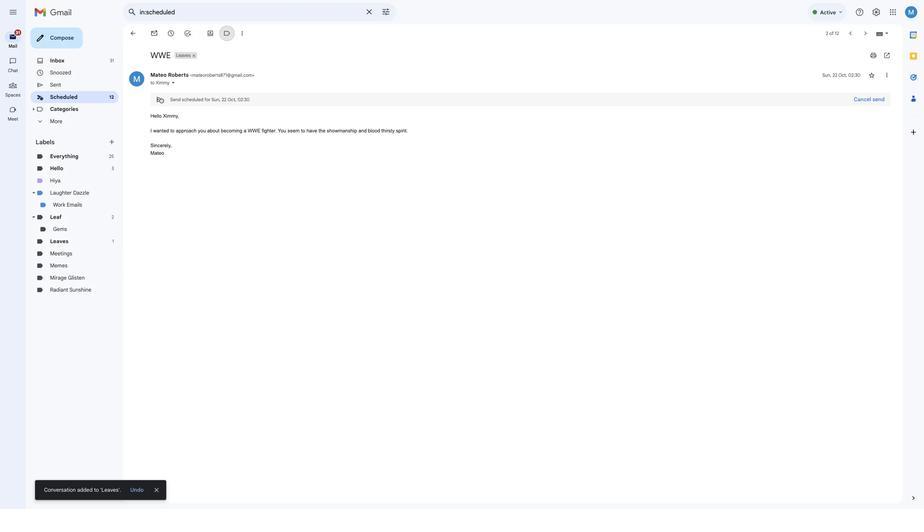 Task type: vqa. For each thing, say whether or not it's contained in the screenshot.
the tv
no



Task type: describe. For each thing, give the bounding box(es) containing it.
thirsty
[[424, 142, 439, 148]]

1 horizontal spatial wwe
[[276, 142, 290, 148]]

31 inside mail navigation
[[18, 33, 22, 39]]

main menu image
[[9, 8, 19, 19]]

sun, cell
[[914, 79, 925, 88]]

leaves link
[[56, 265, 76, 272]]

scheduled link
[[56, 104, 86, 112]]

leaves button
[[194, 58, 213, 65]]

sun, 
[[914, 80, 925, 87]]

seem
[[320, 142, 333, 148]]

sent
[[56, 91, 68, 98]]

you
[[309, 142, 318, 148]]

meetings link
[[56, 278, 80, 286]]

wanted
[[170, 142, 188, 148]]

1 horizontal spatial 31
[[122, 64, 127, 71]]

becoming
[[246, 142, 269, 148]]

the
[[354, 142, 362, 148]]

hello for hello
[[56, 184, 70, 191]]

0 horizontal spatial to
[[167, 89, 172, 95]]

compose button
[[34, 30, 92, 54]]

you
[[220, 142, 229, 148]]

to ximmy
[[167, 89, 188, 95]]

1
[[125, 265, 127, 272]]

laughter dazzle
[[56, 211, 99, 218]]

back to scheduled image
[[144, 33, 152, 41]]

move to inbox image
[[230, 33, 238, 41]]

25
[[121, 171, 127, 177]]

gems link
[[59, 251, 75, 259]]

ximmy
[[173, 89, 188, 95]]

mail heading
[[0, 48, 29, 55]]

2 horizontal spatial to
[[335, 142, 339, 148]]

gems
[[59, 251, 75, 259]]

laughter dazzle link
[[56, 211, 99, 218]]

a
[[271, 142, 274, 148]]

hello for hello ximmy,
[[167, 126, 180, 132]]

clear search image
[[402, 5, 419, 22]]

hiya link
[[56, 197, 67, 204]]

1 horizontal spatial to
[[189, 142, 194, 148]]

search in emails image
[[139, 6, 155, 21]]

showmanship
[[363, 142, 397, 148]]

roberts
[[187, 80, 210, 87]]

spaces
[[6, 102, 23, 108]]

work emails
[[59, 224, 91, 231]]

spaces heading
[[0, 102, 29, 109]]

categories
[[56, 118, 87, 125]]

and
[[398, 142, 408, 148]]

inbox
[[56, 64, 72, 71]]

snooze image
[[186, 33, 194, 41]]

mail
[[9, 48, 19, 54]]

memes link
[[56, 292, 75, 299]]

Search in emails search field
[[137, 3, 441, 24]]

show details image
[[190, 90, 195, 95]]

work
[[59, 224, 73, 231]]

hiya
[[56, 197, 67, 204]]

snoozed
[[56, 77, 79, 85]]



Task type: locate. For each thing, give the bounding box(es) containing it.
scheduled
[[56, 104, 86, 112]]

31 up mail
[[18, 33, 22, 39]]

1 vertical spatial heading
[[0, 129, 29, 136]]

leaf
[[56, 238, 69, 245]]

1 vertical spatial 31
[[122, 64, 127, 71]]

compose
[[56, 39, 82, 46]]

add to tasks image
[[204, 33, 213, 41]]

to right wanted
[[189, 142, 194, 148]]

31 up 12
[[122, 64, 127, 71]]

wwe
[[167, 56, 190, 67], [276, 142, 290, 148]]

laughter
[[56, 211, 80, 218]]

2 heading from the top
[[0, 129, 29, 136]]

inbox link
[[56, 64, 72, 71]]

have
[[341, 142, 353, 148]]

mateo roberts
[[167, 80, 210, 87]]

leaves up roberts
[[196, 58, 212, 65]]

0 vertical spatial hello
[[167, 126, 180, 132]]

0 vertical spatial wwe
[[167, 56, 190, 67]]

wwe up mateo
[[167, 56, 190, 67]]

to
[[167, 89, 172, 95], [189, 142, 194, 148], [335, 142, 339, 148]]

snoozed link
[[56, 77, 79, 85]]

categories link
[[56, 118, 87, 125]]

hello left ximmy,
[[167, 126, 180, 132]]

leaves down gems
[[56, 265, 76, 272]]

1 vertical spatial leaves
[[56, 265, 76, 272]]

gmail image
[[38, 5, 84, 22]]

i wanted to approach you about becoming a wwe fighter. you seem to have the showmanship and blood thirsty spirit.
[[167, 142, 453, 148]]

dazzle
[[81, 211, 99, 218]]

hello
[[167, 126, 180, 132], [56, 184, 70, 191]]

leaves for leaves button
[[196, 58, 212, 65]]

0 horizontal spatial wwe
[[167, 56, 190, 67]]

0 vertical spatial heading
[[0, 75, 29, 82]]

spirit.
[[440, 142, 453, 148]]

leaves for leaves link
[[56, 265, 76, 272]]

everything
[[56, 170, 87, 177]]

alert
[[14, 19, 925, 27]]

31
[[18, 33, 22, 39], [122, 64, 127, 71]]

heading up spaces
[[0, 75, 29, 82]]

to down mateo
[[167, 89, 172, 95]]

0 vertical spatial 31
[[18, 33, 22, 39]]

sent link
[[56, 91, 68, 98]]

1 horizontal spatial hello
[[167, 126, 180, 132]]

0 vertical spatial leaves
[[196, 58, 212, 65]]

leaf link
[[56, 238, 69, 245]]

hello up the hiya link
[[56, 184, 70, 191]]

hello link
[[56, 184, 70, 191]]

heading
[[0, 75, 29, 82], [0, 129, 29, 136]]

12
[[122, 105, 127, 111]]

wwe right a on the top left
[[276, 142, 290, 148]]

about
[[230, 142, 244, 148]]

mail navigation
[[0, 27, 30, 510]]

labels heading
[[40, 154, 120, 162]]

1 horizontal spatial leaves
[[196, 58, 212, 65]]

labels
[[40, 154, 61, 162]]

ximmy,
[[181, 126, 199, 132]]

everything link
[[56, 170, 87, 177]]

heading down spaces heading
[[0, 129, 29, 136]]

work emails link
[[59, 224, 91, 231]]

leaves
[[196, 58, 212, 65], [56, 265, 76, 272]]

meetings
[[56, 278, 80, 286]]

fighter.
[[291, 142, 308, 148]]

31 link
[[5, 32, 24, 47]]

1 heading from the top
[[0, 75, 29, 82]]

leaves inside button
[[196, 58, 212, 65]]

1 vertical spatial hello
[[56, 184, 70, 191]]

hello ximmy,
[[167, 126, 199, 132]]

blood
[[409, 142, 423, 148]]

2
[[918, 34, 921, 40]]

emails
[[74, 224, 91, 231]]

to left have
[[335, 142, 339, 148]]

0 horizontal spatial 31
[[18, 33, 22, 39]]

Search in emails text field
[[155, 9, 400, 18]]

1 vertical spatial wwe
[[276, 142, 290, 148]]

0 horizontal spatial leaves
[[56, 265, 76, 272]]

memes
[[56, 292, 75, 299]]

approach
[[196, 142, 218, 148]]

sun,
[[914, 80, 924, 87]]

i
[[167, 142, 169, 148]]

0 horizontal spatial hello
[[56, 184, 70, 191]]

mateo
[[167, 80, 185, 87]]



